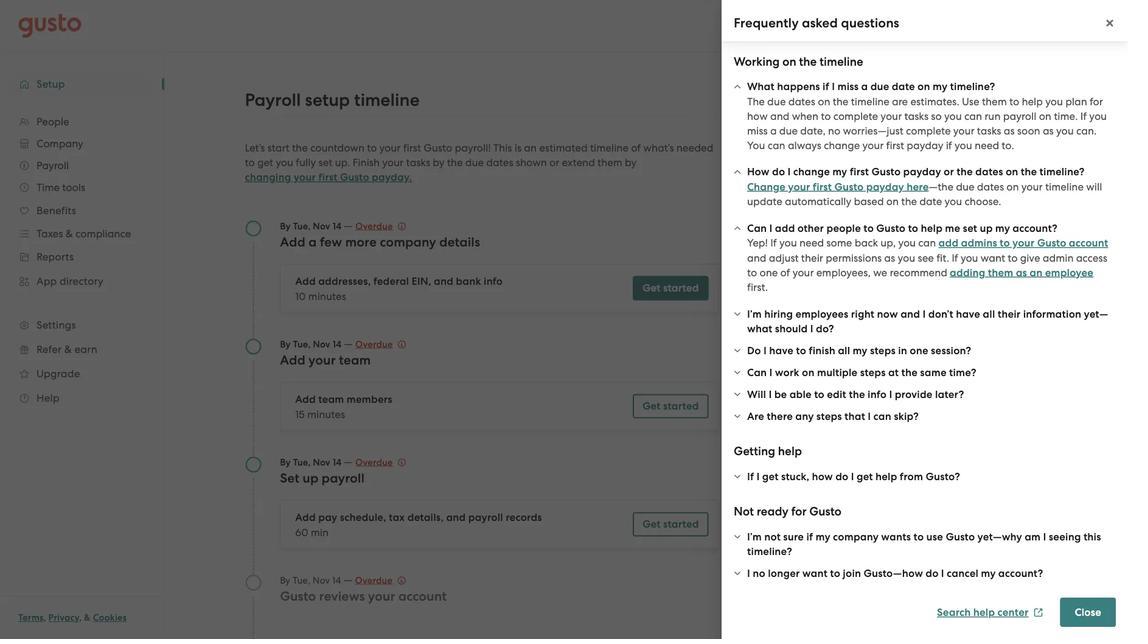 Task type: vqa. For each thing, say whether or not it's contained in the screenshot.
Use
yes



Task type: describe. For each thing, give the bounding box(es) containing it.
timeline right 'setup'
[[354, 90, 420, 110]]

you up the adjust
[[780, 237, 797, 249]]

1 horizontal spatial miss
[[838, 80, 859, 93]]

get for set up payroll
[[643, 518, 661, 531]]

by for gusto reviews your account
[[280, 575, 291, 586]]

start
[[268, 142, 290, 154]]

you up 'time.' at the right top
[[1046, 95, 1064, 107]]

you up can.
[[1090, 110, 1108, 122]]

you right so
[[945, 110, 962, 122]]

automatically
[[785, 195, 852, 208]]

i right happens
[[832, 80, 835, 93]]

gusto left reviews on the left bottom of page
[[280, 589, 316, 604]]

cancel
[[947, 567, 979, 580]]

14 for up
[[333, 457, 342, 468]]

you inside let's start the countdown to your first gusto payroll! this is an estimated                     timeline of what's needed to get you fully set up.
[[276, 156, 293, 169]]

can down use
[[965, 110, 983, 122]]

have inside i'm hiring employees right now and i don't have all their information yet— what should i do?
[[957, 308, 981, 320]]

due up always
[[780, 125, 798, 137]]

now
[[878, 308, 899, 320]]

—the due dates on your timeline will update automatically based on the date you choose.
[[748, 181, 1103, 208]]

1 vertical spatial want
[[803, 567, 828, 580]]

get inside "download our handy checklist of everything you'll need to get set up for your first payroll."
[[981, 191, 997, 203]]

refer
[[37, 343, 62, 356]]

nov for a
[[313, 221, 331, 232]]

to left the finish
[[797, 344, 807, 357]]

your inside button
[[789, 181, 811, 193]]

i right do
[[764, 344, 767, 357]]

how do i change my first gusto payday or the dates on the timeline?
[[748, 166, 1085, 178]]

1 vertical spatial account?
[[999, 567, 1044, 580]]

to up 'see'
[[909, 222, 919, 234]]

i right that
[[868, 410, 871, 423]]

able
[[790, 388, 812, 401]]

to left "join"
[[831, 567, 841, 580]]

can inside yep! if you need some back up, you can add admins to your gusto account and adjust their permissions as you see fit. if you want to give admin access to one of your employees, we recommend
[[919, 237, 937, 249]]

0 vertical spatial ready
[[937, 155, 969, 169]]

details
[[440, 234, 480, 250]]

2 vertical spatial up
[[303, 471, 319, 486]]

i left longer
[[748, 567, 751, 580]]

fully
[[296, 156, 316, 169]]

timeline inside the due dates on the timeline are estimates. use them to help you plan for how and when to complete your tasks so you can run payroll on time. if you miss a due date, no worries—just complete your tasks as soon as you can. you can always change your first payday if you need to.
[[852, 95, 890, 107]]

your inside —the due dates on your timeline will update automatically based on the date you choose.
[[1022, 181, 1043, 193]]

i left work
[[770, 366, 773, 379]]

of inside "download our handy checklist of everything you'll need to get set up for your first payroll."
[[1008, 176, 1018, 188]]

your inside "download our handy checklist of everything you'll need to get set up for your first payroll."
[[892, 205, 913, 217]]

do?
[[816, 322, 835, 335]]

use
[[927, 531, 944, 543]]

my up add admins to your gusto account link
[[996, 222, 1011, 234]]

overdue for payroll
[[356, 457, 393, 468]]

setup link
[[12, 73, 152, 95]]

people
[[827, 222, 862, 234]]

stuck,
[[782, 470, 810, 483]]

run
[[985, 110, 1001, 122]]

fit.
[[937, 252, 950, 264]]

miss inside the due dates on the timeline are estimates. use them to help you plan for how and when to complete your tasks so you can run payroll on time. if you miss a due date, no worries—just complete your tasks as soon as you can. you can always change your first payday if you need to.
[[748, 125, 768, 137]]

i right stuck,
[[852, 470, 855, 483]]

you inside —the due dates on your timeline will update automatically based on the date you choose.
[[945, 195, 963, 208]]

circle blank image
[[245, 574, 262, 592]]

to up finish
[[367, 142, 377, 154]]

your up add team members 15 minutes
[[309, 353, 336, 368]]

set for can i add other people to gusto to help me set up my account?
[[964, 222, 978, 234]]

their inside i'm hiring employees right now and i don't have all their information yet— what should i do?
[[998, 308, 1021, 320]]

the inside —the due dates on your timeline will update automatically based on the date you choose.
[[902, 195, 918, 208]]

can left skip?
[[874, 410, 892, 423]]

up.
[[335, 156, 350, 169]]

overdue button for team
[[356, 337, 406, 352]]

gusto inside button
[[835, 181, 864, 193]]

due up worries—just
[[871, 80, 890, 93]]

first up change your first gusto payday here
[[850, 166, 870, 178]]

you'll
[[914, 191, 939, 203]]

all inside i'm hiring employees right now and i don't have all their information yet— what should i do?
[[984, 308, 996, 320]]

overdue button for payroll
[[356, 455, 406, 470]]

download checklist
[[875, 225, 971, 237]]

gusto inside i'm not sure if my company wants to use gusto yet—why am i seeing this timeline?
[[946, 531, 976, 543]]

when
[[793, 110, 819, 122]]

overdue button for few
[[356, 219, 406, 233]]

tue, for up
[[293, 457, 311, 468]]

yet—
[[1085, 308, 1109, 320]]

dates inside the due dates on the timeline are estimates. use them to help you plan for how and when to complete your tasks so you can run payroll on time. if you miss a due date, no worries—just complete your tasks as soon as you can. you can always change your first payday if you need to.
[[789, 95, 816, 107]]

due right 'the'
[[768, 95, 786, 107]]

info inside the add addresses, federal ein, and bank info 10 minutes
[[484, 275, 503, 288]]

first inside button
[[813, 181, 832, 193]]

help
[[37, 392, 60, 404]]

change your first gusto payday here
[[748, 181, 929, 193]]

the right at
[[902, 366, 918, 379]]

that
[[845, 410, 866, 423]]

set inside let's start the countdown to your first gusto payroll! this is an estimated                     timeline of what's needed to get you fully set up.
[[319, 156, 333, 169]]

changing your first gusto payday. button
[[245, 170, 412, 185]]

an inside adding them as an employee first.
[[1030, 266, 1043, 279]]

gusto reviews your account
[[280, 589, 447, 604]]

help link
[[12, 387, 152, 409]]

your down the adjust
[[793, 266, 814, 279]]

tue, for reviews
[[293, 575, 311, 586]]

finish
[[809, 344, 836, 357]]

add for add pay schedule, tax details, and payroll records 60 min
[[295, 511, 316, 524]]

2 by from the left
[[625, 156, 637, 169]]

you
[[748, 139, 766, 151]]

as right soon
[[1044, 125, 1054, 137]]

admins
[[962, 237, 998, 249]]

your up 'payday.'
[[383, 156, 404, 169]]

change inside the due dates on the timeline are estimates. use them to help you plan for how and when to complete your tasks so you can run payroll on time. if you miss a due date, no worries—just complete your tasks as soon as you can. you can always change your first payday if you need to.
[[824, 139, 861, 151]]

your down are
[[881, 110, 902, 122]]

if inside the due dates on the timeline are estimates. use them to help you plan for how and when to complete your tasks so you can run payroll on time. if you miss a due date, no worries—just complete your tasks as soon as you can. you can always change your first payday if you need to.
[[947, 139, 953, 151]]

terms , privacy , & cookies
[[18, 613, 127, 623]]

checklist inside "download our handy checklist of everything you'll need to get set up for your first payroll."
[[965, 176, 1005, 188]]

0 horizontal spatial do
[[773, 166, 786, 178]]

14 for reviews
[[333, 575, 341, 586]]

session?
[[932, 344, 972, 357]]

gusto down if i get stuck, how do i get help from gusto?
[[810, 505, 842, 519]]

should
[[776, 322, 808, 335]]

get started for payroll
[[643, 518, 699, 531]]

are there any steps that i can skip?
[[748, 410, 919, 423]]

1 vertical spatial steps
[[861, 366, 886, 379]]

is
[[515, 142, 522, 154]]

can right you
[[768, 139, 786, 151]]

handy
[[932, 176, 962, 188]]

— for team
[[344, 338, 353, 350]]

my right cancel
[[982, 567, 996, 580]]

1 vertical spatial how
[[813, 470, 833, 483]]

give
[[1021, 252, 1041, 264]]

i left the 'don't' on the right of page
[[923, 308, 926, 320]]

adjust
[[769, 252, 799, 264]]

close button
[[1061, 598, 1117, 627]]

2 vertical spatial do
[[926, 567, 939, 580]]

team inside add team members 15 minutes
[[319, 393, 344, 406]]

and inside i'm hiring employees right now and i don't have all their information yet— what should i do?
[[901, 308, 921, 320]]

payday inside the due dates on the timeline are estimates. use them to help you plan for how and when to complete your tasks so you can run payroll on time. if you miss a due date, no worries—just complete your tasks as soon as you can. you can always change your first payday if you need to.
[[907, 139, 944, 151]]

i left do?
[[811, 322, 814, 335]]

0 horizontal spatial for
[[792, 505, 807, 519]]

download checklist link
[[861, 225, 971, 237]]

change
[[748, 181, 786, 193]]

overdue for team
[[356, 339, 393, 350]]

gusto navigation element
[[0, 52, 164, 430]]

schedule,
[[340, 511, 387, 524]]

started for add your team
[[664, 400, 699, 412]]

timeline inside —the due dates on your timeline will update automatically based on the date you choose.
[[1046, 181, 1084, 193]]

employee
[[1046, 266, 1094, 279]]

account menu element
[[894, 0, 1111, 52]]

setup
[[37, 78, 65, 90]]

cookies button
[[93, 611, 127, 625]]

you up adding
[[961, 252, 979, 264]]

app directory link
[[12, 270, 152, 292]]

my up the can i work on multiple steps at the same time?
[[853, 344, 868, 357]]

info inside frequently asked questions dialog
[[868, 388, 887, 401]]

i'm for i'm not sure if my company wants to use gusto yet—why am i seeing this timeline?
[[748, 531, 762, 543]]

get left from
[[857, 470, 874, 483]]

what to have ready
[[861, 155, 969, 169]]

0 horizontal spatial account
[[399, 589, 447, 604]]

nov for reviews
[[313, 575, 330, 586]]

you up recommend
[[898, 252, 916, 264]]

the down soon
[[1022, 166, 1038, 178]]

what
[[748, 322, 773, 335]]

your down fully
[[294, 171, 316, 184]]

need inside "download our handy checklist of everything you'll need to get set up for your first payroll."
[[941, 191, 966, 203]]

addresses,
[[319, 275, 371, 288]]

your right reviews on the left bottom of page
[[368, 589, 395, 604]]

here
[[907, 181, 929, 193]]

am
[[1025, 531, 1041, 543]]

help left me
[[922, 222, 943, 234]]

i down update
[[770, 222, 773, 234]]

everything
[[861, 191, 912, 203]]

if down getting
[[748, 470, 755, 483]]

federal
[[374, 275, 409, 288]]

add addresses, federal ein, and bank info 10 minutes
[[295, 275, 503, 302]]

1 horizontal spatial one
[[910, 344, 929, 357]]

the inside the due dates on the timeline are estimates. use them to help you plan for how and when to complete your tasks so you can run payroll on time. if you miss a due date, no worries—just complete your tasks as soon as you can. you can always change your first payday if you need to.
[[833, 95, 849, 107]]

add for add a few more company details
[[280, 234, 306, 250]]

due inside finish your tasks by the due dates shown or extend them by changing your first gusto payday.
[[466, 156, 484, 169]]

you down can i add other people to gusto to help me set up my account?
[[899, 237, 916, 249]]

the up happens
[[800, 54, 817, 68]]

close
[[1076, 606, 1102, 619]]

1 vertical spatial payday
[[904, 166, 942, 178]]

i left be
[[769, 388, 772, 401]]

as up to.
[[1004, 125, 1015, 137]]

2 vertical spatial steps
[[817, 410, 843, 423]]

due inside —the due dates on your timeline will update automatically based on the date you choose.
[[957, 181, 975, 193]]

have for what to have ready
[[908, 155, 934, 169]]

add your team
[[280, 353, 371, 368]]

set for download our handy checklist of everything you'll need to get set up for your first payroll.
[[999, 191, 1013, 203]]

the right edit
[[850, 388, 866, 401]]

records
[[506, 511, 542, 524]]

how
[[748, 166, 770, 178]]

what for what happens if i miss a due date on my timeline?
[[748, 80, 775, 93]]

up for for
[[861, 205, 873, 217]]

1 by from the left
[[433, 156, 445, 169]]

what for what to have ready
[[861, 155, 891, 169]]

1 vertical spatial &
[[84, 613, 91, 623]]

payroll.
[[936, 205, 972, 217]]

0 horizontal spatial no
[[753, 567, 766, 580]]

0 horizontal spatial company
[[380, 234, 436, 250]]

not
[[765, 531, 781, 543]]

needed
[[677, 142, 714, 154]]

more
[[345, 234, 377, 250]]

finish your tasks by the due dates shown or extend them by changing your first gusto payday.
[[245, 156, 637, 184]]

60
[[295, 526, 308, 539]]

minutes inside add team members 15 minutes
[[307, 408, 345, 420]]

0 horizontal spatial add
[[776, 222, 796, 234]]

payroll
[[245, 90, 301, 110]]

provide
[[895, 388, 933, 401]]

to up the "adding them as an employee" link at top
[[1008, 252, 1018, 264]]

this
[[1084, 531, 1102, 543]]

or for shown
[[550, 156, 560, 169]]

your down worries—just
[[863, 139, 884, 151]]

some
[[827, 237, 853, 249]]

14 for a
[[333, 221, 342, 232]]

get started for team
[[643, 400, 699, 412]]

download our handy checklist of everything you'll need to get set up for your first payroll.
[[861, 176, 1018, 217]]

sure
[[784, 531, 804, 543]]

help left center
[[974, 606, 996, 619]]

to up first.
[[748, 266, 758, 279]]

0 vertical spatial team
[[339, 353, 371, 368]]

by tue, nov 14 — for a
[[280, 219, 356, 232]]

we
[[874, 266, 888, 279]]

to up back
[[864, 222, 874, 234]]

gusto inside finish your tasks by the due dates shown or extend them by changing your first gusto payday.
[[340, 171, 369, 184]]

add for add addresses, federal ein, and bank info 10 minutes
[[295, 275, 316, 288]]

to left edit
[[815, 388, 825, 401]]

one inside yep! if you need some back up, you can add admins to your gusto account and adjust their permissions as you see fit. if you want to give admin access to one of your employees, we recommend
[[760, 266, 778, 279]]

and inside the add addresses, federal ein, and bank info 10 minutes
[[434, 275, 454, 288]]

1 horizontal spatial tasks
[[905, 110, 929, 122]]

other
[[798, 222, 825, 234]]

0 horizontal spatial payroll
[[322, 471, 365, 486]]

the inside finish your tasks by the due dates shown or extend them by changing your first gusto payday.
[[447, 156, 463, 169]]

first.
[[748, 281, 768, 293]]

always
[[788, 139, 822, 151]]

overdue for your
[[355, 575, 393, 586]]

set
[[280, 471, 300, 486]]

1 horizontal spatial timeline?
[[951, 80, 996, 93]]

i down at
[[890, 388, 893, 401]]

will
[[748, 388, 767, 401]]

started for set up payroll
[[664, 518, 699, 531]]

yep!
[[748, 237, 768, 249]]

the due dates on the timeline are estimates. use them to help you plan for how and when to complete your tasks so you can run payroll on time. if you miss a due date, no worries—just complete your tasks as soon as you can. you can always change your first payday if you need to.
[[748, 95, 1108, 151]]

14 for your
[[333, 339, 342, 350]]

1 horizontal spatial complete
[[907, 125, 951, 137]]

earn
[[75, 343, 97, 356]]

so
[[932, 110, 942, 122]]

gusto up everything
[[872, 166, 901, 178]]

be
[[775, 388, 788, 401]]

timeline up what happens if i miss a due date on my timeline?
[[820, 54, 864, 68]]

0 vertical spatial date
[[892, 80, 916, 93]]

dates inside —the due dates on your timeline will update automatically based on the date you choose.
[[978, 181, 1005, 193]]

0 horizontal spatial all
[[838, 344, 851, 357]]

your down use
[[954, 125, 975, 137]]

1 vertical spatial change
[[794, 166, 830, 178]]

my up estimates.
[[933, 80, 948, 93]]

get left stuck,
[[763, 470, 779, 483]]

to up everything
[[894, 155, 905, 169]]

download for download our handy checklist of everything you'll need to get set up for your first payroll.
[[861, 176, 910, 188]]

not
[[734, 505, 754, 519]]

i left cancel
[[942, 567, 945, 580]]

0 vertical spatial complete
[[834, 110, 879, 122]]



Task type: locate. For each thing, give the bounding box(es) containing it.
get for add your team
[[643, 400, 661, 412]]

first
[[887, 139, 905, 151], [403, 142, 421, 154], [850, 166, 870, 178], [319, 171, 338, 184], [813, 181, 832, 193], [915, 205, 933, 217]]

as
[[1004, 125, 1015, 137], [1044, 125, 1054, 137], [885, 252, 896, 264], [1017, 266, 1028, 279]]

2 vertical spatial get
[[643, 518, 661, 531]]

by tue, nov 14 — for your
[[280, 338, 356, 350]]

have for do i have to finish all my steps in one session?
[[770, 344, 794, 357]]

up down everything
[[861, 205, 873, 217]]

them inside adding them as an employee first.
[[989, 266, 1014, 279]]

a inside the due dates on the timeline are estimates. use them to help you plan for how and when to complete your tasks so you can run payroll on time. if you miss a due date, no worries—just complete your tasks as soon as you can. you can always change your first payday if you need to.
[[771, 125, 777, 137]]

you down —the
[[945, 195, 963, 208]]

2 horizontal spatial up
[[981, 222, 993, 234]]

and right 'details,'
[[447, 511, 466, 524]]

get
[[257, 156, 273, 169], [981, 191, 997, 203], [763, 470, 779, 483], [857, 470, 874, 483]]

what happens if i miss a due date on my timeline?
[[748, 80, 996, 93]]

gusto—how
[[864, 567, 924, 580]]

a up worries—just
[[862, 80, 868, 93]]

0 vertical spatial &
[[64, 343, 72, 356]]

payroll!
[[455, 142, 491, 154]]

0 horizontal spatial info
[[484, 275, 503, 288]]

a left "few"
[[309, 234, 317, 250]]

—
[[344, 219, 353, 232], [344, 338, 353, 350], [344, 456, 353, 468], [344, 574, 353, 586]]

2 can from the top
[[748, 366, 767, 379]]

tue, down the changing your first gusto payday. button
[[293, 221, 311, 232]]

2 vertical spatial of
[[781, 266, 791, 279]]

ein,
[[412, 275, 432, 288]]

0 vertical spatial get started button
[[633, 276, 709, 300]]

tue, for your
[[293, 339, 311, 350]]

for inside the due dates on the timeline are estimates. use them to help you plan for how and when to complete your tasks so you can run payroll on time. if you miss a due date, no worries—just complete your tasks as soon as you can. you can always change your first payday if you need to.
[[1090, 95, 1104, 107]]

by for add a few more company details
[[280, 221, 291, 232]]

1 vertical spatial up
[[981, 222, 993, 234]]

0 horizontal spatial an
[[524, 142, 537, 154]]

employees,
[[817, 266, 871, 279]]

3 overdue from the top
[[356, 457, 393, 468]]

1 vertical spatial can
[[748, 366, 767, 379]]

i down getting
[[757, 470, 760, 483]]

ready inside frequently asked questions dialog
[[757, 505, 789, 519]]

1 vertical spatial their
[[998, 308, 1021, 320]]

frequently asked questions
[[734, 16, 900, 31]]

1 horizontal spatial what
[[861, 155, 891, 169]]

3 by from the top
[[280, 457, 291, 468]]

and inside the due dates on the timeline are estimates. use them to help you plan for how and when to complete your tasks so you can run payroll on time. if you miss a due date, no worries—just complete your tasks as soon as you can. you can always change your first payday if you need to.
[[771, 110, 790, 122]]

0 vertical spatial account?
[[1013, 222, 1058, 234]]

1 tue, from the top
[[293, 221, 311, 232]]

4 by from the top
[[280, 575, 291, 586]]

1 vertical spatial download
[[875, 225, 926, 237]]

2 horizontal spatial timeline?
[[1040, 166, 1085, 178]]

on
[[783, 54, 797, 68], [918, 80, 931, 93], [818, 95, 831, 107], [1040, 110, 1052, 122], [1006, 166, 1019, 178], [1007, 181, 1020, 193], [887, 195, 899, 208], [803, 366, 815, 379]]

by up set
[[280, 457, 291, 468]]

1 horizontal spatial do
[[836, 470, 849, 483]]

to inside i'm not sure if my company wants to use gusto yet—why am i seeing this timeline?
[[914, 531, 924, 543]]

2 tue, from the top
[[293, 339, 311, 350]]

1 vertical spatial timeline?
[[1040, 166, 1085, 178]]

get started
[[643, 282, 699, 294], [643, 400, 699, 412], [643, 518, 699, 531]]

4 by tue, nov 14 — from the top
[[280, 574, 355, 586]]

first inside "download our handy checklist of everything you'll need to get set up for your first payroll."
[[915, 205, 933, 217]]

there
[[767, 410, 793, 423]]

search help center
[[938, 606, 1029, 619]]

reports link
[[12, 246, 152, 268]]

1 horizontal spatial their
[[998, 308, 1021, 320]]

gusto down finish
[[340, 171, 369, 184]]

gusto inside yep! if you need some back up, you can add admins to your gusto account and adjust their permissions as you see fit. if you want to give admin access to one of your employees, we recommend
[[1038, 237, 1067, 249]]

my up change your first gusto payday here
[[833, 166, 848, 178]]

or inside finish your tasks by the due dates shown or extend them by changing your first gusto payday.
[[550, 156, 560, 169]]

first inside let's start the countdown to your first gusto payroll! this is an estimated                     timeline of what's needed to get you fully set up.
[[403, 142, 421, 154]]

no inside the due dates on the timeline are estimates. use them to help you plan for how and when to complete your tasks so you can run payroll on time. if you miss a due date, no worries—just complete your tasks as soon as you can. you can always change your first payday if you need to.
[[829, 125, 841, 137]]

complete
[[834, 110, 879, 122], [907, 125, 951, 137]]

0 vertical spatial started
[[664, 282, 699, 294]]

help inside the due dates on the timeline are estimates. use them to help you plan for how and when to complete your tasks so you can run payroll on time. if you miss a due date, no worries—just complete your tasks as soon as you can. you can always change your first payday if you need to.
[[1022, 95, 1044, 107]]

0 vertical spatial miss
[[838, 80, 859, 93]]

0 vertical spatial want
[[981, 252, 1006, 264]]

if right yep!
[[771, 237, 777, 249]]

them inside finish your tasks by the due dates shown or extend them by changing your first gusto payday.
[[598, 156, 623, 169]]

due up choose.
[[957, 181, 975, 193]]

can up 'will'
[[748, 366, 767, 379]]

one
[[760, 266, 778, 279], [910, 344, 929, 357]]

and inside add pay schedule, tax details, and payroll records 60 min
[[447, 511, 466, 524]]

first up automatically
[[813, 181, 832, 193]]

1 i'm from the top
[[748, 308, 762, 320]]

gusto inside let's start the countdown to your first gusto payroll! this is an estimated                     timeline of what's needed to get you fully set up.
[[424, 142, 453, 154]]

& left "earn" on the left of page
[[64, 343, 72, 356]]

0 vertical spatial a
[[862, 80, 868, 93]]

0 vertical spatial minutes
[[308, 290, 346, 302]]

1 get from the top
[[643, 282, 661, 294]]

0 vertical spatial set
[[319, 156, 333, 169]]

1 horizontal spatial if
[[823, 80, 830, 93]]

terms
[[18, 613, 44, 623]]

i'm inside i'm hiring employees right now and i don't have all their information yet— what should i do?
[[748, 308, 762, 320]]

1 vertical spatial one
[[910, 344, 929, 357]]

& inside the refer & earn link
[[64, 343, 72, 356]]

0 horizontal spatial of
[[632, 142, 641, 154]]

work
[[776, 366, 800, 379]]

by tue, nov 14 — for up
[[280, 456, 356, 468]]

3 by tue, nov 14 — from the top
[[280, 456, 356, 468]]

privacy link
[[48, 613, 79, 623]]

add pay schedule, tax details, and payroll records 60 min
[[295, 511, 542, 539]]

as inside adding them as an employee first.
[[1017, 266, 1028, 279]]

14 up "few"
[[333, 221, 342, 232]]

getting
[[734, 444, 776, 458]]

0 horizontal spatial have
[[770, 344, 794, 357]]

1 by from the top
[[280, 221, 291, 232]]

few
[[320, 234, 342, 250]]

minutes inside the add addresses, federal ein, and bank info 10 minutes
[[308, 290, 346, 302]]

i down always
[[788, 166, 791, 178]]

—the
[[929, 181, 954, 193]]

will
[[1087, 181, 1103, 193]]

1 overdue from the top
[[356, 221, 393, 232]]

need left to.
[[975, 139, 1000, 151]]

for inside "download our handy checklist of everything you'll need to get set up for your first payroll."
[[876, 205, 889, 217]]

join
[[843, 567, 862, 580]]

for down everything
[[876, 205, 889, 217]]

tue, down 60
[[293, 575, 311, 586]]

help left from
[[876, 470, 898, 483]]

2 horizontal spatial set
[[999, 191, 1013, 203]]

add
[[776, 222, 796, 234], [939, 237, 959, 249]]

account
[[1070, 237, 1109, 249], [399, 589, 447, 604]]

update
[[748, 195, 783, 208]]

add inside add team members 15 minutes
[[295, 393, 316, 406]]

you down 'time.' at the right top
[[1057, 125, 1074, 137]]

faqs
[[1069, 93, 1094, 105]]

0 vertical spatial their
[[802, 252, 824, 264]]

have right the 'don't' on the right of page
[[957, 308, 981, 320]]

get started button for add your team
[[633, 394, 709, 419]]

get started button for set up payroll
[[633, 512, 709, 537]]

1 vertical spatial of
[[1008, 176, 1018, 188]]

members
[[347, 393, 393, 406]]

seeing
[[1050, 531, 1082, 543]]

2 overdue button from the top
[[356, 337, 406, 352]]

0 vertical spatial no
[[829, 125, 841, 137]]

frequently asked questions dialog
[[722, 0, 1129, 639]]

to inside "download our handy checklist of everything you'll need to get set up for your first payroll."
[[968, 191, 978, 203]]

1 horizontal spatial date
[[920, 195, 943, 208]]

search
[[938, 606, 971, 619]]

your up can i add other people to gusto to help me set up my account?
[[892, 205, 913, 217]]

0 vertical spatial steps
[[871, 344, 896, 357]]

how inside the due dates on the timeline are estimates. use them to help you plan for how and when to complete your tasks so you can run payroll on time. if you miss a due date, no worries—just complete your tasks as soon as you can. you can always change your first payday if you need to.
[[748, 110, 768, 122]]

set up add admins to your gusto account link
[[999, 191, 1013, 203]]

1 vertical spatial ready
[[757, 505, 789, 519]]

2 vertical spatial if
[[807, 531, 814, 543]]

add left other
[[776, 222, 796, 234]]

what inside frequently asked questions dialog
[[748, 80, 775, 93]]

0 horizontal spatial need
[[800, 237, 824, 249]]

1 vertical spatial team
[[319, 393, 344, 406]]

4 tue, from the top
[[293, 575, 311, 586]]

overdue for few
[[356, 221, 393, 232]]

to up payroll.
[[968, 191, 978, 203]]

need up payroll.
[[941, 191, 966, 203]]

list containing benefits
[[0, 111, 164, 410]]

get up changing
[[257, 156, 273, 169]]

payroll inside the due dates on the timeline are estimates. use them to help you plan for how and when to complete your tasks so you can run payroll on time. if you miss a due date, no worries—just complete your tasks as soon as you can. you can always change your first payday if you need to.
[[1004, 110, 1037, 122]]

what up 'the'
[[748, 80, 775, 93]]

0 vertical spatial get started
[[643, 282, 699, 294]]

due down payroll!
[[466, 156, 484, 169]]

1 horizontal spatial set
[[964, 222, 978, 234]]

1 vertical spatial tasks
[[978, 125, 1002, 137]]

help up stuck,
[[779, 444, 802, 458]]

right
[[852, 308, 875, 320]]

a left date,
[[771, 125, 777, 137]]

i'm for i'm hiring employees right now and i don't have all their information yet— what should i do?
[[748, 308, 762, 320]]

1 horizontal spatial by
[[625, 156, 637, 169]]

0 vertical spatial i'm
[[748, 308, 762, 320]]

time?
[[950, 366, 977, 379]]

plan
[[1066, 95, 1088, 107]]

, left the privacy 'link'
[[44, 613, 46, 623]]

at
[[889, 366, 899, 379]]

company up "join"
[[834, 531, 879, 543]]

1 get started button from the top
[[633, 276, 709, 300]]

first inside finish your tasks by the due dates shown or extend them by changing your first gusto payday.
[[319, 171, 338, 184]]

do up change
[[773, 166, 786, 178]]

finish
[[353, 156, 380, 169]]

payroll up soon
[[1004, 110, 1037, 122]]

if inside i'm not sure if my company wants to use gusto yet—why am i seeing this timeline?
[[807, 531, 814, 543]]

& left cookies button
[[84, 613, 91, 623]]

1 vertical spatial do
[[836, 470, 849, 483]]

to up date,
[[821, 110, 831, 122]]

admin
[[1043, 252, 1074, 264]]

2 vertical spatial payroll
[[469, 511, 504, 524]]

2 14 from the top
[[333, 339, 342, 350]]

0 vertical spatial of
[[632, 142, 641, 154]]

if right fit.
[[952, 252, 959, 264]]

to up soon
[[1010, 95, 1020, 107]]

getting help
[[734, 444, 802, 458]]

add admins to your gusto account link
[[939, 237, 1109, 249]]

1 horizontal spatial company
[[834, 531, 879, 543]]

3 get started from the top
[[643, 518, 699, 531]]

i'm inside i'm not sure if my company wants to use gusto yet—why am i seeing this timeline?
[[748, 531, 762, 543]]

the
[[800, 54, 817, 68], [833, 95, 849, 107], [292, 142, 308, 154], [447, 156, 463, 169], [957, 166, 973, 178], [1022, 166, 1038, 178], [902, 195, 918, 208], [902, 366, 918, 379], [850, 388, 866, 401]]

0 vertical spatial info
[[484, 275, 503, 288]]

0 horizontal spatial a
[[309, 234, 317, 250]]

first up the what to have ready
[[887, 139, 905, 151]]

2 by from the top
[[280, 339, 291, 350]]

1 get started from the top
[[643, 282, 699, 294]]

need inside yep! if you need some back up, you can add admins to your gusto account and adjust their permissions as you see fit. if you want to give admin access to one of your employees, we recommend
[[800, 237, 824, 249]]

not ready for gusto
[[734, 505, 842, 519]]

gusto up based
[[835, 181, 864, 193]]

by tue, nov 14 — for reviews
[[280, 574, 355, 586]]

changing
[[245, 171, 291, 184]]

miss up you
[[748, 125, 768, 137]]

me
[[946, 222, 961, 234]]

— up set up payroll
[[344, 456, 353, 468]]

2 vertical spatial need
[[800, 237, 824, 249]]

can for can i work on multiple steps at the same time?
[[748, 366, 767, 379]]

0 vertical spatial company
[[380, 234, 436, 250]]

list
[[0, 111, 164, 410]]

1 vertical spatial a
[[771, 125, 777, 137]]

their inside yep! if you need some back up, you can add admins to your gusto account and adjust their permissions as you see fit. if you want to give admin access to one of your employees, we recommend
[[802, 252, 824, 264]]

0 vertical spatial up
[[861, 205, 873, 217]]

get up admins on the right of the page
[[981, 191, 997, 203]]

timeline? inside i'm not sure if my company wants to use gusto yet—why am i seeing this timeline?
[[748, 545, 793, 558]]

as inside yep! if you need some back up, you can add admins to your gusto account and adjust their permissions as you see fit. if you want to give admin access to one of your employees, we recommend
[[885, 252, 896, 264]]

2 horizontal spatial do
[[926, 567, 939, 580]]

the up choose.
[[957, 166, 973, 178]]

— for few
[[344, 219, 353, 232]]

countdown
[[311, 142, 365, 154]]

set up the changing your first gusto payday. button
[[319, 156, 333, 169]]

2 horizontal spatial if
[[947, 139, 953, 151]]

3 14 from the top
[[333, 457, 342, 468]]

how
[[748, 110, 768, 122], [813, 470, 833, 483]]

nov for up
[[313, 457, 331, 468]]

2 started from the top
[[664, 400, 699, 412]]

, left cookies
[[79, 613, 82, 623]]

download for download checklist
[[875, 225, 926, 237]]

account inside yep! if you need some back up, you can add admins to your gusto account and adjust their permissions as you see fit. if you want to give admin access to one of your employees, we recommend
[[1070, 237, 1109, 249]]

info right bank
[[484, 275, 503, 288]]

2 get started button from the top
[[633, 394, 709, 419]]

timeline left will
[[1046, 181, 1084, 193]]

up inside frequently asked questions dialog
[[981, 222, 993, 234]]

1 vertical spatial checklist
[[929, 225, 971, 237]]

of inside let's start the countdown to your first gusto payroll! this is an estimated                     timeline of what's needed to get you fully set up.
[[632, 142, 641, 154]]

1 horizontal spatial info
[[868, 388, 887, 401]]

1 vertical spatial miss
[[748, 125, 768, 137]]

0 vertical spatial checklist
[[965, 176, 1005, 188]]

1 horizontal spatial how
[[813, 470, 833, 483]]

bank
[[456, 275, 481, 288]]

nov up add your team
[[313, 339, 331, 350]]

can for can i add other people to gusto to help me set up my account?
[[748, 222, 767, 234]]

0 horizontal spatial if
[[807, 531, 814, 543]]

0 horizontal spatial what
[[748, 80, 775, 93]]

0 horizontal spatial ready
[[757, 505, 789, 519]]

1 horizontal spatial a
[[771, 125, 777, 137]]

faqs button
[[1055, 92, 1094, 106]]

the down what happens if i miss a due date on my timeline?
[[833, 95, 849, 107]]

my right sure
[[816, 531, 831, 543]]

add for add your team
[[280, 353, 306, 368]]

yet—why
[[978, 531, 1023, 543]]

1 vertical spatial no
[[753, 567, 766, 580]]

1 vertical spatial get started button
[[633, 394, 709, 419]]

team up members
[[339, 353, 371, 368]]

let's start the countdown to your first gusto payroll! this is an estimated                     timeline of what's needed to get you fully set up.
[[245, 142, 714, 169]]

overdue button up gusto reviews your account
[[355, 573, 406, 588]]

1 vertical spatial them
[[598, 156, 623, 169]]

dates inside finish your tasks by the due dates shown or extend them by changing your first gusto payday.
[[487, 156, 514, 169]]

up for my
[[981, 222, 993, 234]]

1 overdue button from the top
[[356, 219, 406, 233]]

1 vertical spatial i'm
[[748, 531, 762, 543]]

if inside the due dates on the timeline are estimates. use them to help you plan for how and when to complete your tasks so you can run payroll on time. if you miss a due date, no worries—just complete your tasks as soon as you can. you can always change your first payday if you need to.
[[1081, 110, 1088, 122]]

reviews
[[319, 589, 365, 604]]

2 horizontal spatial payroll
[[1004, 110, 1037, 122]]

timeline inside let's start the countdown to your first gusto payroll! this is an estimated                     timeline of what's needed to get you fully set up.
[[591, 142, 629, 154]]

your inside let's start the countdown to your first gusto payroll! this is an estimated                     timeline of what's needed to get you fully set up.
[[380, 142, 401, 154]]

your up give
[[1013, 237, 1035, 249]]

payday up the what to have ready
[[907, 139, 944, 151]]

or inside frequently asked questions dialog
[[944, 166, 955, 178]]

working on the timeline
[[734, 54, 864, 68]]

no
[[829, 125, 841, 137], [753, 567, 766, 580]]

payday up based
[[867, 181, 905, 193]]

1 started from the top
[[664, 282, 699, 294]]

help up soon
[[1022, 95, 1044, 107]]

the inside let's start the countdown to your first gusto payroll! this is an estimated                     timeline of what's needed to get you fully set up.
[[292, 142, 308, 154]]

i'm not sure if my company wants to use gusto yet—why am i seeing this timeline?
[[748, 531, 1102, 558]]

edit
[[828, 388, 847, 401]]

first inside the due dates on the timeline are estimates. use them to help you plan for how and when to complete your tasks so you can run payroll on time. if you miss a due date, no worries—just complete your tasks as soon as you can. you can always change your first payday if you need to.
[[887, 139, 905, 151]]

company inside i'm not sure if my company wants to use gusto yet—why am i seeing this timeline?
[[834, 531, 879, 543]]

get inside let's start the countdown to your first gusto payroll! this is an estimated                     timeline of what's needed to get you fully set up.
[[257, 156, 273, 169]]

date inside —the due dates on your timeline will update automatically based on the date you choose.
[[920, 195, 943, 208]]

0 vertical spatial timeline?
[[951, 80, 996, 93]]

nov for your
[[313, 339, 331, 350]]

set inside frequently asked questions dialog
[[964, 222, 978, 234]]

,
[[44, 613, 46, 623], [79, 613, 82, 623]]

or for payday
[[944, 166, 955, 178]]

of down to.
[[1008, 176, 1018, 188]]

of inside yep! if you need some back up, you can add admins to your gusto account and adjust their permissions as you see fit. if you want to give admin access to one of your employees, we recommend
[[781, 266, 791, 279]]

up inside "download our handy checklist of everything you'll need to get set up for your first payroll."
[[861, 205, 873, 217]]

by for set up payroll
[[280, 457, 291, 468]]

1 vertical spatial get started
[[643, 400, 699, 412]]

add inside the add addresses, federal ein, and bank info 10 minutes
[[295, 275, 316, 288]]

add inside add pay schedule, tax details, and payroll records 60 min
[[295, 511, 316, 524]]

all
[[984, 308, 996, 320], [838, 344, 851, 357]]

company
[[380, 234, 436, 250], [834, 531, 879, 543]]

center
[[998, 606, 1029, 619]]

4 overdue button from the top
[[355, 573, 406, 588]]

overdue button for your
[[355, 573, 406, 588]]

3 started from the top
[[664, 518, 699, 531]]

min
[[311, 526, 329, 539]]

download inside "download our handy checklist of everything you'll need to get set up for your first payroll."
[[861, 176, 910, 188]]

gusto up the up,
[[877, 222, 906, 234]]

up,
[[881, 237, 896, 249]]

1 horizontal spatial need
[[941, 191, 966, 203]]

by tue, nov 14 — up set up payroll
[[280, 456, 356, 468]]

by for add your team
[[280, 339, 291, 350]]

2 vertical spatial get started
[[643, 518, 699, 531]]

date,
[[801, 125, 826, 137]]

add for add team members 15 minutes
[[295, 393, 316, 406]]

0 horizontal spatial their
[[802, 252, 824, 264]]

details,
[[408, 511, 444, 524]]

2 overdue from the top
[[356, 339, 393, 350]]

recommend
[[890, 266, 948, 279]]

them inside the due dates on the timeline are estimates. use them to help you plan for how and when to complete your tasks so you can run payroll on time. if you miss a due date, no worries—just complete your tasks as soon as you can. you can always change your first payday if you need to.
[[983, 95, 1008, 107]]

and inside yep! if you need some back up, you can add admins to your gusto account and adjust their permissions as you see fit. if you want to give admin access to one of your employees, we recommend
[[748, 252, 767, 264]]

2 vertical spatial for
[[792, 505, 807, 519]]

payroll inside add pay schedule, tax details, and payroll records 60 min
[[469, 511, 504, 524]]

by tue, nov 14 — up "few"
[[280, 219, 356, 232]]

payroll setup timeline
[[245, 90, 420, 110]]

first down you'll
[[915, 205, 933, 217]]

upgrade link
[[12, 363, 152, 385]]

1 14 from the top
[[333, 221, 342, 232]]

you up handy
[[955, 139, 973, 151]]

1 vertical spatial complete
[[907, 125, 951, 137]]

payday inside button
[[867, 181, 905, 193]]

what down worries—just
[[861, 155, 891, 169]]

0 vertical spatial them
[[983, 95, 1008, 107]]

0 vertical spatial add
[[776, 222, 796, 234]]

2 get started from the top
[[643, 400, 699, 412]]

1 horizontal spatial for
[[876, 205, 889, 217]]

checklist
[[965, 176, 1005, 188], [929, 225, 971, 237]]

your
[[881, 110, 902, 122], [954, 125, 975, 137], [863, 139, 884, 151], [380, 142, 401, 154], [383, 156, 404, 169], [294, 171, 316, 184], [789, 181, 811, 193], [1022, 181, 1043, 193], [892, 205, 913, 217], [1013, 237, 1035, 249], [793, 266, 814, 279], [309, 353, 336, 368], [368, 589, 395, 604]]

1 vertical spatial account
[[399, 589, 447, 604]]

1 vertical spatial minutes
[[307, 408, 345, 420]]

search help center link
[[938, 606, 1044, 619]]

an down give
[[1030, 266, 1043, 279]]

1 , from the left
[[44, 613, 46, 623]]

1 by tue, nov 14 — from the top
[[280, 219, 356, 232]]

— for payroll
[[344, 456, 353, 468]]

1 horizontal spatial or
[[944, 166, 955, 178]]

2 i'm from the top
[[748, 531, 762, 543]]

3 overdue button from the top
[[356, 455, 406, 470]]

timeline
[[820, 54, 864, 68], [354, 90, 420, 110], [852, 95, 890, 107], [591, 142, 629, 154], [1046, 181, 1084, 193]]

tasks inside finish your tasks by the due dates shown or extend them by changing your first gusto payday.
[[406, 156, 431, 169]]

have up work
[[770, 344, 794, 357]]

to left use
[[914, 531, 924, 543]]

3 tue, from the top
[[293, 457, 311, 468]]

to down let's
[[245, 156, 255, 169]]

an inside let's start the countdown to your first gusto payroll! this is an estimated                     timeline of what's needed to get you fully set up.
[[524, 142, 537, 154]]

2 horizontal spatial a
[[862, 80, 868, 93]]

1 vertical spatial an
[[1030, 266, 1043, 279]]

want inside yep! if you need some back up, you can add admins to your gusto account and adjust their permissions as you see fit. if you want to give admin access to one of your employees, we recommend
[[981, 252, 1006, 264]]

cookies
[[93, 613, 127, 623]]

0 vertical spatial tasks
[[905, 110, 929, 122]]

if up can.
[[1081, 110, 1088, 122]]

need inside the due dates on the timeline are estimates. use them to help you plan for how and when to complete your tasks so you can run payroll on time. if you miss a due date, no worries—just complete your tasks as soon as you can. you can always change your first payday if you need to.
[[975, 139, 1000, 151]]

an right is at the left of the page
[[524, 142, 537, 154]]

4 overdue from the top
[[355, 575, 393, 586]]

3 get started button from the top
[[633, 512, 709, 537]]

need down other
[[800, 237, 824, 249]]

in
[[899, 344, 908, 357]]

tue,
[[293, 221, 311, 232], [293, 339, 311, 350], [293, 457, 311, 468], [293, 575, 311, 586]]

you down start at the top of the page
[[276, 156, 293, 169]]

upgrade
[[37, 368, 80, 380]]

4 14 from the top
[[333, 575, 341, 586]]

add a few more company details
[[280, 234, 480, 250]]

privacy
[[48, 613, 79, 623]]

my inside i'm not sure if my company wants to use gusto yet—why am i seeing this timeline?
[[816, 531, 831, 543]]

2 get from the top
[[643, 400, 661, 412]]

adding them as an employee first.
[[748, 266, 1094, 293]]

2 horizontal spatial tasks
[[978, 125, 1002, 137]]

1 vertical spatial date
[[920, 195, 943, 208]]

are
[[748, 410, 765, 423]]

i inside i'm not sure if my company wants to use gusto yet—why am i seeing this timeline?
[[1044, 531, 1047, 543]]

home image
[[18, 14, 82, 38]]

0 vertical spatial need
[[975, 139, 1000, 151]]

tue, for a
[[293, 221, 311, 232]]

if up handy
[[947, 139, 953, 151]]

complete up worries—just
[[834, 110, 879, 122]]

timeline down what happens if i miss a due date on my timeline?
[[852, 95, 890, 107]]

can
[[965, 110, 983, 122], [768, 139, 786, 151], [919, 237, 937, 249], [874, 410, 892, 423]]

set inside "download our handy checklist of everything you'll need to get set up for your first payroll."
[[999, 191, 1013, 203]]

from
[[900, 470, 924, 483]]

first up 'payday.'
[[403, 142, 421, 154]]

steps
[[871, 344, 896, 357], [861, 366, 886, 379], [817, 410, 843, 423]]

add inside yep! if you need some back up, you can add admins to your gusto account and adjust their permissions as you see fit. if you want to give admin access to one of your employees, we recommend
[[939, 237, 959, 249]]

3 get from the top
[[643, 518, 661, 531]]

your down soon
[[1022, 181, 1043, 193]]

or down estimated
[[550, 156, 560, 169]]

2 by tue, nov 14 — from the top
[[280, 338, 356, 350]]

0 horizontal spatial or
[[550, 156, 560, 169]]

2 vertical spatial payday
[[867, 181, 905, 193]]

1 can from the top
[[748, 222, 767, 234]]

to right admins on the right of the page
[[1000, 237, 1011, 249]]

2 , from the left
[[79, 613, 82, 623]]

overdue button up members
[[356, 337, 406, 352]]

0 vertical spatial what
[[748, 80, 775, 93]]

of down the adjust
[[781, 266, 791, 279]]

— for your
[[344, 574, 353, 586]]

app
[[37, 275, 57, 287]]

0 horizontal spatial one
[[760, 266, 778, 279]]



